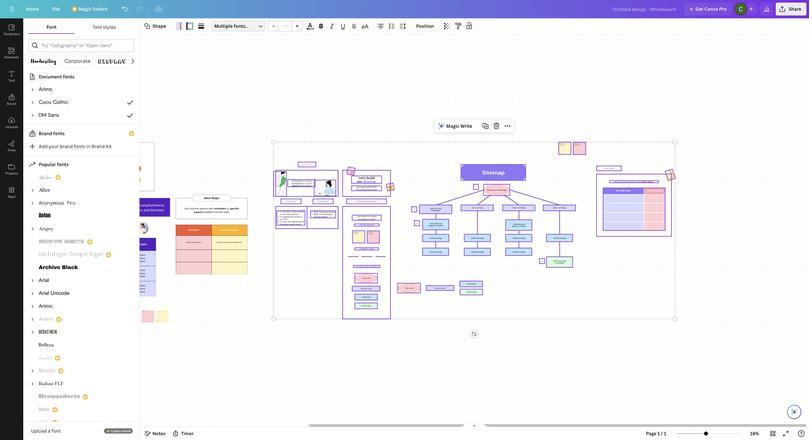 Task type: describe. For each thing, give the bounding box(es) containing it.
text for text
[[8, 78, 15, 83]]

learn more
[[111, 429, 131, 434]]

show pages image
[[459, 423, 490, 429]]

other
[[296, 223, 301, 226]]

archivo black image
[[39, 264, 78, 272]]

. inside the a sitemap is a visual presentation of your website's structure . let's get started with the numbered guides.
[[311, 185, 312, 187]]

a inside when planning a website when restructuring an existing website
[[327, 211, 328, 213]]

learn more button
[[104, 429, 133, 434]]

apps
[[8, 195, 16, 199]]

share button
[[776, 3, 807, 16]]

team.
[[223, 211, 230, 214]]

add your brand fonts in brand kit
[[39, 144, 112, 150]]

0 vertical spatial website
[[328, 211, 335, 213]]

position button
[[414, 21, 437, 31]]

home
[[26, 6, 39, 12]]

main menu bar
[[0, 0, 810, 18]]

multiple
[[214, 23, 233, 29]]

0 vertical spatial session
[[623, 181, 630, 183]]

items
[[648, 181, 654, 183]]

fonts for document fonts
[[63, 74, 75, 80]]

bebas neue image
[[39, 329, 58, 337]]

text styles
[[93, 24, 116, 30]]

numbered
[[360, 188, 370, 191]]

a sitemap is a visual presentation of your website's structure . let's get started with the numbered guides.
[[292, 180, 377, 191]]

support
[[221, 229, 230, 232]]

1 vertical spatial website
[[321, 216, 328, 218]]

popular fonts
[[39, 162, 69, 168]]

position
[[416, 23, 434, 29]]

from
[[213, 211, 218, 214]]

fonts for popular fonts
[[57, 162, 69, 168]]

1 vertical spatial needed
[[233, 242, 239, 244]]

reminder
[[191, 242, 198, 244]]

home link
[[21, 3, 44, 16]]

0 horizontal spatial specific
[[221, 242, 226, 244]]

canva
[[705, 6, 719, 12]]

arial unicode image
[[39, 290, 70, 298]]

0 vertical spatial site
[[287, 213, 290, 216]]

1 horizontal spatial notes
[[367, 224, 374, 227]]

#000000, #ffa2ad, #8e77f8, #bfe4ff, #35a1f4, #d5fddb, #3ab85c, #ffffff image
[[187, 22, 194, 30]]

these
[[362, 215, 367, 218]]

1 1 from the left
[[658, 431, 660, 437]]

coco gothic image
[[39, 99, 69, 107]]

structure inside the a sitemap is a visual presentation of your website's structure . let's get started with the numbered guides.
[[302, 185, 311, 187]]

bodoni flf image
[[39, 381, 64, 389]]

font button
[[28, 21, 75, 33]]

anonymous pro image
[[39, 200, 76, 208]]

braggadocio image
[[39, 394, 80, 401]]

the inside the a sitemap is a visual presentation of your website's structure . let's get started with the numbered guides.
[[356, 188, 359, 191]]

share
[[789, 6, 802, 12]]

draw
[[8, 148, 16, 153]]

notes inside button
[[153, 431, 166, 437]]

needed
[[230, 229, 238, 232]]

buffalo image
[[39, 420, 50, 427]]

whiteboard
[[358, 218, 369, 221]]

with inside let's end the session with reminders or specific support needed from the team.
[[209, 207, 213, 210]]

write
[[461, 123, 473, 129]]

tasks,
[[134, 208, 143, 213]]

draw button
[[0, 135, 23, 158]]

architype aubette image
[[39, 239, 85, 246]]

elements
[[4, 55, 19, 59]]

0 horizontal spatial of
[[280, 213, 282, 216]]

anton image
[[39, 213, 50, 220]]

text for text styles
[[93, 24, 102, 30]]

or
[[227, 207, 229, 210]]

share
[[120, 203, 129, 208]]

flow
[[356, 266, 362, 268]]

started
[[365, 186, 372, 189]]

a left 'reminder'
[[190, 242, 191, 244]]

magic switch
[[79, 6, 108, 12]]

/
[[662, 431, 663, 437]]

elements button
[[0, 42, 23, 65]]

get
[[696, 6, 704, 12]]

the right end in the right of the page
[[619, 181, 622, 183]]

let's end the session with reminders or specific support needed from the team.
[[184, 207, 239, 214]]

provide
[[283, 211, 289, 213]]

brand fonts
[[39, 131, 65, 137]]

let's share our accomplishments, tasks, and blockers.
[[112, 203, 165, 213]]

to provide a visual overview of your site structure to organize the content in your site to show the relationships of the pages to each other
[[280, 211, 304, 226]]

popular
[[39, 162, 56, 168]]

your down provide
[[282, 213, 286, 216]]

document
[[39, 74, 62, 80]]

overview
[[297, 211, 304, 213]]

kit
[[106, 144, 112, 150]]

multiple fonts… button
[[212, 21, 266, 31]]

visual inside the a sitemap is a visual presentation of your website's structure . let's get started with the numbered guides.
[[306, 180, 312, 182]]

display image
[[98, 58, 126, 65]]

alice image
[[39, 187, 50, 195]]

1 when from the top
[[314, 211, 319, 213]]

taylor
[[139, 243, 147, 247]]

shape
[[153, 23, 166, 29]]

2 vertical spatial of
[[303, 221, 304, 223]]

reminders
[[214, 207, 226, 210]]

support inside let's end the session with reminders or specific support needed from the team.
[[194, 211, 203, 214]]

your up show
[[280, 218, 284, 221]]

blockers.
[[150, 208, 165, 213]]

templates button
[[0, 18, 23, 42]]

brand for brand
[[7, 102, 16, 106]]

uploads button
[[0, 112, 23, 135]]

pages
[[283, 223, 289, 226]]

end the session with some action items .
[[615, 181, 654, 183]]

projects button
[[0, 158, 23, 181]]

a inside to provide a visual overview of your site structure to organize the content in your site to show the relationships of the pages to each other
[[290, 211, 291, 213]]

a left font
[[48, 429, 50, 435]]

text button
[[0, 65, 23, 88]]

our for accomplishments,
[[130, 203, 135, 208]]

brand button
[[0, 88, 23, 112]]

magic switch button
[[68, 3, 113, 16]]

accomplishments,
[[136, 203, 165, 208]]

document fonts
[[39, 74, 75, 80]]

2 horizontal spatial brand
[[92, 144, 105, 150]]

file button
[[47, 3, 65, 16]]

binate image
[[39, 368, 56, 376]]

0 vertical spatial in
[[86, 144, 90, 150]]

2 arimo image from the top
[[39, 303, 52, 311]]

1 add here add here add here from the top
[[136, 254, 145, 263]]

16%
[[751, 431, 760, 437]]

brand
[[60, 144, 73, 150]]

let's for let's end the session with reminders or specific support needed from the team.
[[184, 207, 189, 210]]

text styles button
[[75, 21, 134, 33]]

3 add here add here add here from the top
[[136, 285, 145, 294]]

with inside the a sitemap is a visual presentation of your website's structure . let's get started with the numbered guides.
[[373, 186, 377, 189]]

2 horizontal spatial with
[[631, 181, 635, 183]]

uploads
[[5, 125, 18, 129]]

action
[[616, 190, 625, 193]]

get canva pro button
[[685, 3, 732, 16]]

let's for let's build our sitemap
[[359, 176, 366, 180]]

is
[[302, 180, 304, 182]]

show
[[283, 221, 287, 223]]

needed inside let's end the session with reminders or specific support needed from the team.
[[204, 211, 212, 214]]

let's for let's share our accomplishments, tasks, and blockers.
[[112, 203, 119, 208]]

a inside the a sitemap is a visual presentation of your website's structure . let's get started with the numbered guides.
[[304, 180, 306, 182]]



Task type: locate. For each thing, give the bounding box(es) containing it.
when planning a website when restructuring an existing website
[[314, 211, 335, 218]]

to left organize
[[280, 216, 282, 218]]

1 horizontal spatial 1
[[664, 431, 667, 437]]

0 vertical spatial brand
[[7, 102, 16, 106]]

let's left get
[[357, 186, 361, 189]]

0 horizontal spatial .
[[311, 185, 312, 187]]

magic for magic switch
[[79, 6, 92, 12]]

sitemap inside the a sitemap is a visual presentation of your website's structure . let's get started with the numbered guides.
[[294, 180, 302, 182]]

1 right /
[[664, 431, 667, 437]]

1 vertical spatial magic
[[447, 123, 460, 129]]

the right end on the left top of the page
[[195, 207, 199, 210]]

website
[[328, 211, 335, 213], [321, 216, 328, 218]]

1 horizontal spatial sitemap
[[363, 180, 376, 184]]

#ffffff, #ffccd2, #d7daff, #bfe4ff, #d5fddb, #8e77f8, #ffa2ad, #fff5c3, transparent image
[[176, 22, 183, 30]]

dm sans image
[[39, 112, 59, 120]]

when
[[314, 211, 319, 213], [314, 213, 319, 216]]

in
[[86, 144, 90, 150], [301, 216, 303, 218]]

pro
[[720, 6, 727, 12]]

end
[[615, 181, 619, 183]]

2 1 from the left
[[664, 431, 667, 437]]

avenir image
[[39, 316, 54, 324]]

visual
[[306, 180, 312, 182], [291, 211, 296, 213]]

page 1 / 1
[[647, 431, 667, 437]]

1 vertical spatial session
[[199, 207, 208, 210]]

use these to create whiteboard magic!
[[357, 215, 376, 221]]

to inside to provide a visual overview of your site structure to organize the content in your site to show the relationships of the pages to each other
[[289, 223, 291, 226]]

0 vertical spatial to
[[280, 211, 282, 213]]

website down restructuring
[[321, 216, 328, 218]]

magic write
[[447, 123, 473, 129]]

1 horizontal spatial session
[[623, 181, 630, 183]]

your inside the a sitemap is a visual presentation of your website's structure . let's get started with the numbered guides.
[[307, 182, 312, 185]]

brand inside brand button
[[7, 102, 16, 106]]

action item point person
[[616, 190, 663, 193]]

notes down magic!
[[367, 224, 374, 227]]

0 horizontal spatial website
[[321, 216, 328, 218]]

arial image
[[39, 277, 49, 285]]

switch
[[93, 6, 108, 12]]

timer button
[[171, 429, 196, 440]]

benedict image
[[39, 355, 52, 363]]

our inside let's build our sitemap
[[357, 180, 362, 184]]

templates
[[4, 32, 20, 36]]

2 add here add here add here from the top
[[136, 269, 145, 278]]

specific inside let's end the session with reminders or specific support needed from the team.
[[230, 207, 239, 210]]

1 horizontal spatial .
[[654, 181, 654, 183]]

text up brand button
[[8, 78, 15, 83]]

1 horizontal spatial text
[[93, 24, 102, 30]]

support down end on the left top of the page
[[194, 211, 203, 214]]

create
[[370, 215, 376, 218]]

advetime image
[[39, 174, 53, 182]]

2 vertical spatial with
[[209, 207, 213, 210]]

website's
[[292, 185, 301, 187]]

0 horizontal spatial our
[[130, 203, 135, 208]]

text
[[93, 24, 102, 30], [8, 78, 15, 83]]

fonts…
[[234, 23, 249, 29]]

0 vertical spatial to
[[368, 215, 370, 218]]

1 vertical spatial add here add here add here
[[136, 269, 145, 278]]

1 horizontal spatial in
[[301, 216, 303, 218]]

visual right the is
[[306, 180, 312, 182]]

to left each
[[289, 223, 291, 226]]

your left brand
[[49, 144, 59, 150]]

apps button
[[0, 181, 23, 205]]

guides.
[[371, 188, 377, 191]]

the left get
[[356, 188, 359, 191]]

bright image
[[39, 407, 50, 414]]

let's left share
[[112, 203, 119, 208]]

1 left /
[[658, 431, 660, 437]]

timer
[[181, 431, 194, 437]]

#000000, #ffa2ad, #8e77f8, #35a1f4, #3ab85c, #ffffff, #202020 image
[[307, 28, 314, 30]]

content
[[294, 216, 301, 218]]

our up get
[[357, 180, 362, 184]]

0 vertical spatial specific
[[230, 207, 239, 210]]

upload a font
[[31, 429, 61, 435]]

corporate image
[[65, 58, 90, 65]]

with up from
[[209, 207, 213, 210]]

arimo image
[[39, 86, 52, 94], [39, 303, 52, 311]]

presentation
[[292, 182, 304, 185]]

in right content
[[301, 216, 303, 218]]

0 horizontal spatial sitemap
[[294, 180, 302, 182]]

a up restructuring
[[327, 211, 328, 213]]

let's inside the a sitemap is a visual presentation of your website's structure . let's get started with the numbered guides.
[[357, 186, 361, 189]]

person
[[654, 190, 663, 193]]

point
[[647, 190, 654, 193]]

magic!
[[370, 218, 376, 221]]

let's
[[359, 176, 366, 180], [357, 186, 361, 189], [112, 203, 119, 208], [184, 207, 189, 210]]

1 horizontal spatial with
[[373, 186, 377, 189]]

0 vertical spatial support
[[194, 211, 203, 214]]

the down show
[[280, 223, 283, 226]]

. right the presentation
[[311, 185, 312, 187]]

1 horizontal spatial visual
[[306, 180, 312, 182]]

site up organize
[[287, 213, 290, 216]]

fonts down corporate image
[[63, 74, 75, 80]]

magic left write
[[447, 123, 460, 129]]

session inside let's end the session with reminders or specific support needed from the team.
[[199, 207, 208, 210]]

item
[[626, 190, 631, 193]]

0 vertical spatial add here add here add here
[[136, 254, 145, 263]]

fonts right popular
[[57, 162, 69, 168]]

a
[[304, 180, 306, 182], [290, 211, 291, 213], [327, 211, 328, 213], [190, 242, 191, 244], [48, 429, 50, 435]]

0 horizontal spatial support
[[194, 211, 203, 214]]

0 vertical spatial visual
[[306, 180, 312, 182]]

0 vertical spatial arimo image
[[39, 86, 52, 94]]

0 horizontal spatial 1
[[658, 431, 660, 437]]

0 horizontal spatial structure
[[290, 213, 298, 216]]

use
[[357, 215, 361, 218]]

0 vertical spatial magic
[[79, 6, 92, 12]]

.
[[654, 181, 654, 183], [311, 185, 312, 187]]

1 vertical spatial of
[[280, 213, 282, 216]]

organize
[[283, 216, 290, 218]]

to left show
[[280, 221, 282, 223]]

in inside to provide a visual overview of your site structure to organize the content in your site to show the relationships of the pages to each other
[[301, 216, 303, 218]]

in left kit
[[86, 144, 90, 150]]

specific down support
[[221, 242, 226, 244]]

styles
[[103, 24, 116, 30]]

to
[[368, 215, 370, 218], [289, 223, 291, 226]]

let's inside let's end the session with reminders or specific support needed from the team.
[[184, 207, 189, 210]]

to left provide
[[280, 211, 282, 213]]

0 vertical spatial .
[[654, 181, 654, 183]]

1 vertical spatial visual
[[291, 211, 296, 213]]

page
[[647, 431, 657, 437]]

1 horizontal spatial magic
[[447, 123, 460, 129]]

existing
[[314, 216, 320, 218]]

1 horizontal spatial brand
[[39, 131, 52, 137]]

website up an
[[328, 211, 335, 213]]

an
[[331, 213, 333, 216]]

1 vertical spatial in
[[301, 216, 303, 218]]

support
[[194, 211, 203, 214], [227, 242, 233, 244]]

1 vertical spatial support
[[227, 242, 233, 244]]

0 horizontal spatial magic
[[79, 6, 92, 12]]

font
[[52, 429, 61, 435]]

architype bayer-type image
[[39, 251, 103, 259]]

1 vertical spatial structure
[[290, 213, 298, 216]]

0 horizontal spatial with
[[209, 207, 213, 210]]

Try "Calligraphy" or "Open Sans" search field
[[41, 39, 130, 52]]

2 when from the top
[[314, 213, 319, 216]]

2 horizontal spatial of
[[305, 182, 307, 185]]

restructuring
[[319, 213, 330, 216]]

each
[[291, 223, 296, 226]]

0 vertical spatial of
[[305, 182, 307, 185]]

learn
[[111, 429, 121, 434]]

1 horizontal spatial our
[[357, 180, 362, 184]]

end
[[190, 207, 194, 210]]

the left content
[[290, 216, 293, 218]]

1 vertical spatial notes
[[153, 431, 166, 437]]

a right provide
[[290, 211, 291, 213]]

1 arimo image from the top
[[39, 86, 52, 94]]

1 vertical spatial our
[[130, 203, 135, 208]]

0 vertical spatial with
[[631, 181, 635, 183]]

fonts up brand
[[53, 131, 65, 137]]

structure down the is
[[302, 185, 311, 187]]

0 horizontal spatial needed
[[204, 211, 212, 214]]

let's inside let's build our sitemap
[[359, 176, 366, 180]]

0 vertical spatial our
[[357, 180, 362, 184]]

0 horizontal spatial text
[[8, 78, 15, 83]]

0 vertical spatial needed
[[204, 211, 212, 214]]

Design title text field
[[608, 3, 682, 16]]

the up pages
[[288, 221, 291, 223]]

structure up content
[[290, 213, 298, 216]]

needed down needed at the bottom of the page
[[233, 242, 239, 244]]

our inside let's share our accomplishments, tasks, and blockers.
[[130, 203, 135, 208]]

sitemap up started
[[363, 180, 376, 184]]

magic write button
[[436, 121, 475, 131]]

the down reminders
[[219, 211, 223, 214]]

3 to from the top
[[280, 221, 282, 223]]

2 vertical spatial to
[[280, 221, 282, 223]]

your
[[49, 144, 59, 150], [307, 182, 312, 185], [282, 213, 286, 216], [280, 218, 284, 221]]

brand up uploads button
[[7, 102, 16, 106]]

chart
[[363, 266, 370, 268]]

1 vertical spatial to
[[289, 223, 291, 226]]

add
[[39, 144, 48, 150], [186, 242, 189, 244], [217, 242, 220, 244], [136, 254, 140, 257], [136, 257, 140, 260], [136, 260, 140, 263], [136, 269, 140, 272], [136, 273, 140, 275], [136, 276, 140, 278], [136, 285, 140, 288], [136, 288, 140, 291], [136, 291, 140, 294]]

sitemap inside let's build our sitemap
[[363, 180, 376, 184]]

session
[[623, 181, 630, 183], [199, 207, 208, 210]]

upload
[[31, 429, 47, 435]]

needed left from
[[204, 211, 212, 214]]

magic inside "main" menu bar
[[79, 6, 92, 12]]

magic for magic write
[[447, 123, 460, 129]]

brand left kit
[[92, 144, 105, 150]]

build
[[367, 176, 375, 180]]

with left some
[[631, 181, 635, 183]]

specific right or
[[230, 207, 239, 210]]

1 horizontal spatial structure
[[302, 185, 311, 187]]

1 horizontal spatial website
[[328, 211, 335, 213]]

needed
[[204, 211, 212, 214], [233, 242, 239, 244]]

projects
[[5, 171, 18, 176]]

our up tasks,
[[130, 203, 135, 208]]

visual up content
[[291, 211, 296, 213]]

magic left switch
[[79, 6, 92, 12]]

site down organize
[[284, 218, 288, 221]]

1 vertical spatial site
[[284, 218, 288, 221]]

let's left build
[[359, 176, 366, 180]]

with right started
[[373, 186, 377, 189]]

2 vertical spatial brand
[[92, 144, 105, 150]]

1 horizontal spatial of
[[303, 221, 304, 223]]

a right the is
[[304, 180, 306, 182]]

1 vertical spatial brand
[[39, 131, 52, 137]]

1 horizontal spatial to
[[368, 215, 370, 218]]

. right action
[[654, 181, 654, 183]]

1 horizontal spatial support
[[227, 242, 233, 244]]

1 horizontal spatial needed
[[233, 242, 239, 244]]

1 to from the top
[[280, 211, 282, 213]]

reminders
[[188, 229, 199, 232]]

0 vertical spatial notes
[[367, 224, 374, 227]]

let's inside let's share our accomplishments, tasks, and blockers.
[[112, 203, 119, 208]]

0 horizontal spatial to
[[289, 223, 291, 226]]

0 vertical spatial text
[[93, 24, 102, 30]]

to right these
[[368, 215, 370, 218]]

text inside side panel tab list
[[8, 78, 15, 83]]

get canva pro
[[696, 6, 727, 12]]

our for sitemap
[[357, 180, 362, 184]]

brand for brand fonts
[[39, 131, 52, 137]]

add a reminder here add specific support needed here
[[186, 242, 242, 244]]

2 to from the top
[[280, 216, 282, 218]]

0 horizontal spatial visual
[[291, 211, 296, 213]]

1 horizontal spatial specific
[[230, 207, 239, 210]]

to inside use these to create whiteboard magic!
[[368, 215, 370, 218]]

arimo image up avenir image
[[39, 303, 52, 311]]

1 vertical spatial arimo image
[[39, 303, 52, 311]]

brand down dm sans image
[[39, 131, 52, 137]]

notes left timer button
[[153, 431, 166, 437]]

more
[[122, 429, 131, 434]]

0 horizontal spatial brand
[[7, 102, 16, 106]]

specific
[[230, 207, 239, 210], [221, 242, 226, 244]]

1 vertical spatial .
[[311, 185, 312, 187]]

font
[[47, 24, 57, 30]]

text left styles
[[93, 24, 102, 30]]

canva assistant image
[[791, 409, 799, 417]]

belleza image
[[39, 342, 54, 350]]

of
[[305, 182, 307, 185], [280, 213, 282, 216], [303, 221, 304, 223]]

action
[[641, 181, 648, 183]]

group
[[268, 21, 303, 31]]

fonts right brand
[[74, 144, 85, 150]]

shapes
[[370, 266, 378, 268]]

0 horizontal spatial session
[[199, 207, 208, 210]]

1 vertical spatial text
[[8, 78, 15, 83]]

0 vertical spatial when
[[314, 211, 319, 213]]

0 horizontal spatial in
[[86, 144, 90, 150]]

0 horizontal spatial notes
[[153, 431, 166, 437]]

fonts for brand fonts
[[53, 131, 65, 137]]

notes
[[367, 224, 374, 227], [153, 431, 166, 437]]

arimo image down document
[[39, 86, 52, 94]]

handwriting image
[[31, 58, 57, 65]]

1 vertical spatial specific
[[221, 242, 226, 244]]

1 vertical spatial when
[[314, 213, 319, 216]]

1 vertical spatial to
[[280, 216, 282, 218]]

16% button
[[745, 429, 766, 440]]

session right end on the left top of the page
[[199, 207, 208, 210]]

sticky notes
[[360, 224, 374, 227]]

visual inside to provide a visual overview of your site structure to organize the content in your site to show the relationships of the pages to each other
[[291, 211, 296, 213]]

let's left end on the left top of the page
[[184, 207, 189, 210]]

side panel tab list
[[0, 18, 23, 205]]

session up item
[[623, 181, 630, 183]]

your right the is
[[307, 182, 312, 185]]

structure inside to provide a visual overview of your site structure to organize the content in your site to show the relationships of the pages to each other
[[290, 213, 298, 216]]

sitemap up website's
[[294, 180, 302, 182]]

2 vertical spatial add here add here add here
[[136, 285, 145, 294]]

0 vertical spatial structure
[[302, 185, 311, 187]]

– – number field
[[281, 23, 290, 30]]

of inside the a sitemap is a visual presentation of your website's structure . let's get started with the numbered guides.
[[305, 182, 307, 185]]

support down support
[[227, 242, 233, 244]]

flow chart shapes
[[356, 266, 378, 268]]

multiple fonts…
[[214, 23, 249, 29]]

arapey image
[[39, 226, 54, 233]]

1 vertical spatial with
[[373, 186, 377, 189]]

notes button
[[142, 429, 168, 440]]

and
[[144, 208, 150, 213]]



Task type: vqa. For each thing, say whether or not it's contained in the screenshot.
the "here."
no



